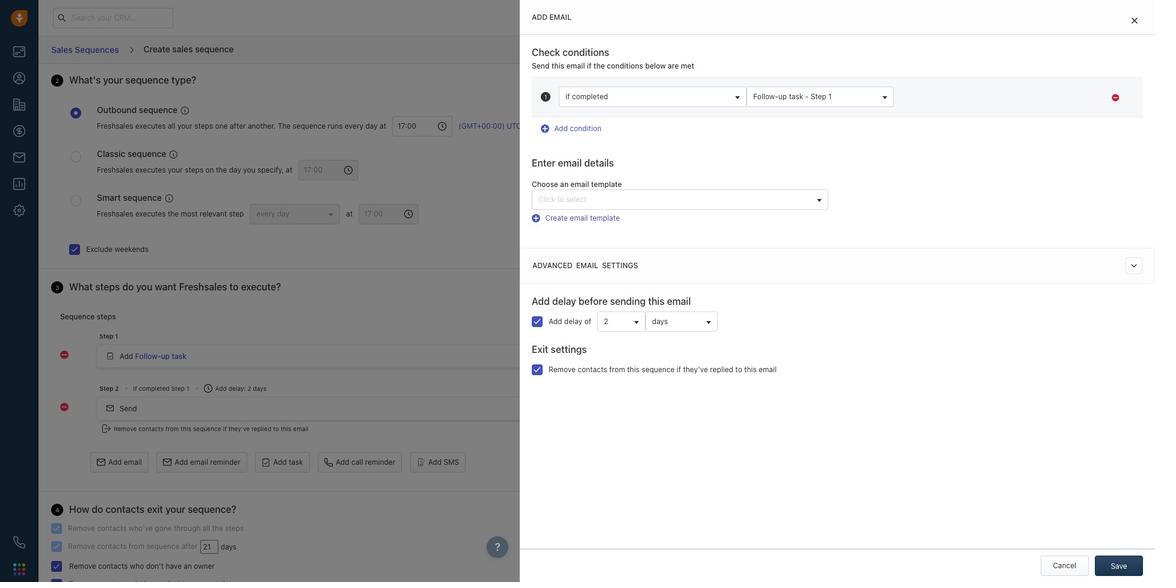 Task type: describe. For each thing, give the bounding box(es) containing it.
(gmt+00:00)
[[459, 122, 505, 131]]

freshsales right want
[[179, 282, 227, 292]]

you.
[[901, 128, 915, 137]]

your down <span class=" ">sales reps can use this for weekly check-ins with leads and to run renewal campaigns e.g. renewing a contract</span> icon
[[168, 166, 183, 175]]

1 vertical spatial follow-
[[135, 352, 161, 361]]

sending
[[611, 296, 646, 307]]

2 reminder, from the left
[[1090, 108, 1122, 117]]

sales sequences link
[[51, 40, 120, 59]]

delay for before
[[553, 296, 577, 307]]

2 horizontal spatial day
[[366, 122, 378, 131]]

step 1
[[99, 333, 118, 340]]

0 vertical spatial template
[[591, 180, 622, 189]]

sales sequences
[[51, 44, 119, 55]]

send inside check conditions send this email if the conditions below are met
[[532, 61, 550, 70]]

choose
[[532, 180, 559, 189]]

below
[[646, 61, 666, 70]]

the down task,
[[1010, 118, 1021, 127]]

1 horizontal spatial every
[[345, 122, 364, 131]]

freshsales for classic
[[97, 166, 133, 175]]

crm
[[1024, 118, 1040, 127]]

email inside check conditions send this email if the conditions below are met
[[567, 61, 585, 70]]

steps left one
[[195, 122, 213, 131]]

sales
[[51, 44, 73, 55]]

sequence inside the a sales sequence is a series of steps you can set up to nurture contacts in the crm. a step can be an email, task, call reminder, email reminder, or sms. once your steps are lined up, the crm executes them automatically for you.
[[916, 97, 949, 106]]

another.
[[248, 122, 276, 131]]

1 vertical spatial conditions
[[607, 61, 644, 70]]

add delay : 2 days
[[215, 385, 267, 392]]

add email reminder
[[175, 458, 241, 467]]

or
[[1124, 108, 1131, 117]]

freshsales executes your steps on the day you specify, at
[[97, 166, 293, 175]]

advanced email settings
[[533, 261, 638, 270]]

1 horizontal spatial replied
[[710, 365, 734, 374]]

sequence right the
[[293, 122, 326, 131]]

0 vertical spatial can
[[1031, 97, 1043, 106]]

nurture
[[1077, 97, 1102, 106]]

to inside button
[[558, 195, 564, 204]]

outbound
[[97, 105, 137, 115]]

0 horizontal spatial at
[[286, 166, 293, 175]]

settings
[[551, 344, 587, 355]]

2 button
[[598, 312, 646, 332]]

0 horizontal spatial all
[[168, 122, 176, 131]]

of inside the a sales sequence is a series of steps you can set up to nurture contacts in the crm. a step can be an email, task, call reminder, email reminder, or sms. once your steps are lined up, the crm executes them automatically for you.
[[987, 97, 994, 106]]

freshworks switcher image
[[13, 564, 25, 576]]

set
[[1045, 97, 1055, 106]]

the right on
[[216, 166, 227, 175]]

add sms button
[[410, 453, 466, 473]]

once
[[909, 118, 927, 127]]

follow- inside follow-up task - step 1 button
[[754, 92, 779, 101]]

the inside check conditions send this email if the conditions below are met
[[594, 61, 605, 70]]

one
[[215, 122, 228, 131]]

before
[[579, 296, 608, 307]]

sequences
[[75, 44, 119, 55]]

2 vertical spatial at
[[346, 209, 353, 218]]

steps down the be
[[946, 118, 965, 127]]

step 2
[[99, 385, 119, 392]]

2 vertical spatial 1
[[187, 385, 189, 392]]

reminder for add call reminder
[[365, 458, 396, 467]]

1 vertical spatial days
[[253, 385, 267, 392]]

email inside add email button
[[124, 458, 142, 467]]

be
[[961, 108, 969, 117]]

delay for of
[[565, 317, 583, 326]]

1 vertical spatial day
[[229, 166, 241, 175]]

1 horizontal spatial are
[[912, 76, 925, 87]]

if completed step 1
[[133, 385, 189, 392]]

add sms
[[428, 458, 459, 467]]

for
[[889, 128, 899, 137]]

<span class=" ">sales reps can use this for weekly check-ins with leads and to run renewal campaigns e.g. renewing a contract</span> image
[[169, 150, 178, 159]]

the up sms.
[[889, 108, 900, 117]]

1 vertical spatial do
[[92, 505, 103, 515]]

met
[[681, 61, 695, 70]]

every day button
[[250, 204, 340, 224]]

outbound sequence
[[97, 105, 178, 115]]

exit
[[532, 344, 549, 355]]

day inside button
[[277, 209, 290, 218]]

sequence down "days" button
[[642, 365, 675, 374]]

sales for a
[[896, 97, 914, 106]]

0 horizontal spatial after
[[182, 542, 198, 551]]

weekends
[[115, 245, 149, 254]]

steps up sequence steps
[[95, 282, 120, 292]]

sequence left <span class=" ">sales reps can use this for traditional drip campaigns e.g. reengaging with cold prospects</span> icon
[[139, 105, 178, 115]]

add condition
[[555, 124, 602, 133]]

sequences?
[[950, 76, 998, 87]]

1 vertical spatial remove contacts from this sequence if they've replied to this email
[[114, 426, 309, 433]]

who
[[130, 562, 144, 571]]

add task
[[273, 458, 303, 467]]

0 vertical spatial a
[[889, 97, 894, 106]]

0 horizontal spatial days
[[221, 543, 237, 552]]

add delay before sending this email
[[532, 296, 691, 307]]

days button
[[646, 312, 718, 332]]

steps up task,
[[996, 97, 1014, 106]]

<span class=" ">sales reps can use this for traditional drip campaigns e.g. reengaging with cold prospects</span> image
[[181, 106, 189, 115]]

sequence steps
[[60, 312, 116, 321]]

step down "step 1" at left bottom
[[99, 385, 113, 392]]

contacts up remove contacts who don't have an owner
[[97, 542, 127, 551]]

type?
[[172, 75, 196, 86]]

0 horizontal spatial 1
[[115, 333, 118, 340]]

if right step 2
[[133, 385, 137, 392]]

1 reminder, from the left
[[1036, 108, 1068, 117]]

lined
[[979, 118, 996, 127]]

up,
[[998, 118, 1008, 127]]

steps up "step 1" at left bottom
[[97, 312, 116, 321]]

the left most in the left top of the page
[[168, 209, 179, 218]]

0 horizontal spatial up
[[161, 352, 170, 361]]

advanced
[[533, 261, 573, 270]]

2 inside 'button'
[[604, 317, 609, 326]]

contacts up the remove contacts from sequence after
[[97, 524, 127, 533]]

if completed button
[[559, 87, 747, 107]]

exclude
[[86, 245, 113, 254]]

through
[[174, 524, 201, 533]]

smart sequence
[[97, 192, 162, 203]]

2 vertical spatial you
[[136, 282, 153, 292]]

how do contacts exit your sequence?
[[69, 505, 236, 515]]

details
[[585, 158, 614, 169]]

0 horizontal spatial replied
[[252, 426, 272, 433]]

have
[[166, 562, 182, 571]]

task,
[[1004, 108, 1020, 117]]

are inside the a sales sequence is a series of steps you can set up to nurture contacts in the crm. a step can be an email, task, call reminder, email reminder, or sms. once your steps are lined up, the crm executes them automatically for you.
[[967, 118, 977, 127]]

create for create email template
[[546, 214, 568, 223]]

enter
[[532, 158, 556, 169]]

reminder for add email reminder
[[210, 458, 241, 467]]

what steps do you want freshsales to execute?
[[69, 282, 281, 292]]

a
[[958, 97, 962, 106]]

what's
[[69, 75, 101, 86]]

if down "days" button
[[677, 365, 681, 374]]

sequence left <span class=" ">sales reps can use this for weekly check-ins with leads and to run renewal campaigns e.g. renewing a contract</span> icon
[[128, 149, 166, 159]]

every day
[[257, 209, 290, 218]]

if inside button
[[566, 92, 570, 101]]

steps left on
[[185, 166, 204, 175]]

if up add email reminder
[[223, 426, 227, 433]]

click to select button
[[532, 190, 829, 210]]

automatically
[[1094, 118, 1139, 127]]

the down sequence?
[[212, 524, 223, 533]]

if inside check conditions send this email if the conditions below are met
[[587, 61, 592, 70]]

add email inside button
[[108, 458, 142, 467]]

remove contacts from sequence after
[[68, 542, 198, 551]]

0 vertical spatial remove contacts from this sequence if they've replied to this email
[[549, 365, 777, 374]]

2 vertical spatial from
[[129, 542, 145, 551]]

add condition link
[[541, 115, 602, 133]]

add delay of
[[549, 317, 592, 326]]

in
[[1135, 97, 1141, 106]]

0 vertical spatial from
[[610, 365, 626, 374]]

executes for outbound sequence
[[135, 122, 166, 131]]

freshsales for smart
[[97, 209, 133, 218]]

settings
[[602, 261, 638, 270]]

1 vertical spatial task
[[172, 352, 187, 361]]

1 horizontal spatial you
[[243, 166, 256, 175]]

1 horizontal spatial do
[[122, 282, 134, 292]]

check conditions send this email if the conditions below are met
[[532, 47, 695, 70]]

select
[[566, 195, 587, 204]]

2 right :
[[248, 385, 251, 392]]

save button
[[1096, 556, 1144, 577]]

gone
[[155, 524, 172, 533]]

classic
[[97, 149, 125, 159]]

<span class=" ">sales reps can use this for prospecting and account-based selling e.g. following up with event attendees</span> image
[[165, 194, 173, 203]]

call inside "button"
[[352, 458, 363, 467]]

follow-up task link
[[135, 352, 187, 361]]



Task type: locate. For each thing, give the bounding box(es) containing it.
can left set
[[1031, 97, 1043, 106]]

1 horizontal spatial an
[[561, 180, 569, 189]]

phone element
[[7, 531, 31, 555]]

1 vertical spatial at
[[286, 166, 293, 175]]

0 vertical spatial create
[[144, 44, 170, 54]]

runs
[[328, 122, 343, 131]]

add task button
[[255, 453, 310, 473]]

on
[[206, 166, 214, 175]]

follow- left -
[[754, 92, 779, 101]]

an inside the a sales sequence is a series of steps you can set up to nurture contacts in the crm. a step can be an email, task, call reminder, email reminder, or sms. once your steps are lined up, the crm executes them automatically for you.
[[971, 108, 979, 117]]

all up <span class=" ">sales reps can use this for weekly check-ins with leads and to run renewal campaigns e.g. renewing a contract</span> icon
[[168, 122, 176, 131]]

1 vertical spatial template
[[590, 214, 620, 223]]

0 vertical spatial at
[[380, 122, 387, 131]]

0 vertical spatial send
[[532, 61, 550, 70]]

they've inside dialog
[[684, 365, 708, 374]]

1 right -
[[829, 92, 832, 101]]

every
[[345, 122, 364, 131], [257, 209, 275, 218]]

check
[[532, 47, 561, 58]]

2 horizontal spatial from
[[610, 365, 626, 374]]

what's your sequence type?
[[69, 75, 196, 86]]

how
[[69, 505, 89, 515]]

your down <span class=" ">sales reps can use this for traditional drip campaigns e.g. reengaging with cold prospects</span> icon
[[178, 122, 193, 131]]

contacts down if completed step 1
[[139, 426, 164, 433]]

0 vertical spatial task
[[789, 92, 804, 101]]

create up the what's your sequence type?
[[144, 44, 170, 54]]

0 horizontal spatial completed
[[139, 385, 170, 392]]

0 vertical spatial after
[[230, 122, 246, 131]]

0 vertical spatial add email
[[532, 13, 572, 22]]

2 horizontal spatial task
[[789, 92, 804, 101]]

0 vertical spatial sales
[[172, 44, 193, 54]]

delay for :
[[229, 385, 244, 392]]

1 vertical spatial 1
[[115, 333, 118, 340]]

they've down "days" button
[[684, 365, 708, 374]]

(gmt+00:00) utc link
[[459, 121, 522, 131]]

your right exit
[[166, 505, 186, 515]]

freshsales for outbound
[[97, 122, 133, 131]]

1 vertical spatial step
[[229, 209, 244, 218]]

0 vertical spatial follow-
[[754, 92, 779, 101]]

days
[[652, 317, 668, 326], [253, 385, 267, 392], [221, 543, 237, 552]]

0 vertical spatial day
[[366, 122, 378, 131]]

0 horizontal spatial do
[[92, 505, 103, 515]]

send down if completed step 1
[[120, 404, 137, 413]]

up right set
[[1057, 97, 1066, 106]]

sequence
[[60, 312, 95, 321]]

what right 3
[[69, 282, 93, 292]]

exclude weekends
[[86, 245, 149, 254]]

2 horizontal spatial days
[[652, 317, 668, 326]]

add email reminder button
[[157, 453, 247, 473]]

step down follow-up task link
[[171, 385, 185, 392]]

2 horizontal spatial are
[[967, 118, 977, 127]]

add follow-up task
[[120, 352, 187, 361]]

series
[[964, 97, 985, 106]]

1 horizontal spatial what
[[889, 76, 910, 87]]

0 horizontal spatial create
[[144, 44, 170, 54]]

2
[[55, 77, 59, 84], [604, 317, 609, 326], [248, 385, 251, 392], [115, 385, 119, 392]]

day right on
[[229, 166, 241, 175]]

relevant
[[200, 209, 227, 218]]

step down sequence steps
[[99, 333, 113, 340]]

they've down "add delay : 2 days"
[[229, 426, 250, 433]]

4
[[55, 507, 59, 514]]

0 horizontal spatial task
[[172, 352, 187, 361]]

0 horizontal spatial can
[[946, 108, 959, 117]]

reminder, down set
[[1036, 108, 1068, 117]]

completed for if completed step 1
[[139, 385, 170, 392]]

are
[[668, 61, 679, 70], [912, 76, 925, 87], [967, 118, 977, 127]]

0 vertical spatial do
[[122, 282, 134, 292]]

executes for smart sequence
[[135, 209, 166, 218]]

freshsales
[[97, 122, 133, 131], [97, 166, 133, 175], [97, 209, 133, 218], [179, 282, 227, 292]]

after down through
[[182, 542, 198, 551]]

sales up type? on the top left of page
[[172, 44, 193, 54]]

1 vertical spatial create
[[546, 214, 568, 223]]

a sales sequence is a series of steps you can set up to nurture contacts in the crm. a step can be an email, task, call reminder, email reminder, or sms. once your steps are lined up, the crm executes them automatically for you.
[[889, 97, 1141, 137]]

to
[[1068, 97, 1075, 106], [558, 195, 564, 204], [230, 282, 239, 292], [736, 365, 743, 374], [273, 426, 279, 433]]

email,
[[981, 108, 1002, 117]]

0 horizontal spatial an
[[184, 562, 192, 571]]

1 vertical spatial add email
[[108, 458, 142, 467]]

owner
[[194, 562, 215, 571]]

reminder inside add email reminder button
[[210, 458, 241, 467]]

1 horizontal spatial 1
[[187, 385, 189, 392]]

if up add condition link
[[566, 92, 570, 101]]

specify,
[[258, 166, 284, 175]]

1 horizontal spatial remove contacts from this sequence if they've replied to this email
[[549, 365, 777, 374]]

0 vertical spatial every
[[345, 122, 364, 131]]

cancel
[[1054, 562, 1077, 571]]

executes down classic sequence
[[135, 166, 166, 175]]

0 horizontal spatial of
[[585, 317, 592, 326]]

executes inside the a sales sequence is a series of steps you can set up to nurture contacts in the crm. a step can be an email, task, call reminder, email reminder, or sms. once your steps are lined up, the crm executes them automatically for you.
[[1042, 118, 1072, 127]]

days inside button
[[652, 317, 668, 326]]

enter email details
[[532, 158, 614, 169]]

1 horizontal spatial all
[[203, 524, 210, 533]]

add inside button
[[175, 458, 188, 467]]

1 vertical spatial from
[[166, 426, 179, 433]]

you
[[1016, 97, 1028, 106], [243, 166, 256, 175], [136, 282, 153, 292]]

you left 'specify,'
[[243, 166, 256, 175]]

sequence up outbound sequence
[[126, 75, 169, 86]]

2 vertical spatial task
[[289, 458, 303, 467]]

1 vertical spatial you
[[243, 166, 256, 175]]

the
[[594, 61, 605, 70], [889, 108, 900, 117], [1010, 118, 1021, 127], [216, 166, 227, 175], [168, 209, 179, 218], [212, 524, 223, 533]]

task
[[789, 92, 804, 101], [172, 352, 187, 361], [289, 458, 303, 467]]

up inside the a sales sequence is a series of steps you can set up to nurture contacts in the crm. a step can be an email, task, call reminder, email reminder, or sms. once your steps are lined up, the crm executes them automatically for you.
[[1057, 97, 1066, 106]]

add email button
[[90, 453, 149, 473]]

1 vertical spatial all
[[203, 524, 210, 533]]

a up sms.
[[889, 97, 894, 106]]

click
[[539, 195, 556, 204]]

1 horizontal spatial create
[[546, 214, 568, 223]]

completed down add follow-up task
[[139, 385, 170, 392]]

add
[[532, 13, 548, 22], [555, 124, 568, 133], [532, 296, 550, 307], [549, 317, 563, 326], [120, 352, 133, 361], [215, 385, 227, 392], [108, 458, 122, 467], [175, 458, 188, 467], [273, 458, 287, 467], [336, 458, 350, 467], [428, 458, 442, 467]]

0 vertical spatial they've
[[684, 365, 708, 374]]

2 vertical spatial days
[[221, 543, 237, 552]]

1 vertical spatial replied
[[252, 426, 272, 433]]

steps down sequence?
[[225, 524, 244, 533]]

remove contacts who've gone through all the steps
[[68, 524, 244, 533]]

after right one
[[230, 122, 246, 131]]

you inside the a sales sequence is a series of steps you can set up to nurture contacts in the crm. a step can be an email, task, call reminder, email reminder, or sms. once your steps are lined up, the crm executes them automatically for you.
[[1016, 97, 1028, 106]]

condition
[[570, 124, 602, 133]]

every inside button
[[257, 209, 275, 218]]

days right 2 'button'
[[652, 317, 668, 326]]

what for what are sales sequences?
[[889, 76, 910, 87]]

if up if completed
[[587, 61, 592, 70]]

1 vertical spatial an
[[561, 180, 569, 189]]

an
[[971, 108, 979, 117], [561, 180, 569, 189], [184, 562, 192, 571]]

Search your CRM... text field
[[53, 8, 173, 28]]

1 vertical spatial are
[[912, 76, 925, 87]]

to inside the a sales sequence is a series of steps you can set up to nurture contacts in the crm. a step can be an email, task, call reminder, email reminder, or sms. once your steps are lined up, the crm executes them automatically for you.
[[1068, 97, 1075, 106]]

2 down the add delay before sending this email
[[604, 317, 609, 326]]

click to select
[[539, 195, 587, 204]]

remove contacts who don't have an owner
[[69, 562, 215, 571]]

2 horizontal spatial 1
[[829, 92, 832, 101]]

step right relevant on the left of page
[[229, 209, 244, 218]]

executes down <span class=" ">sales reps can use this for prospecting and account-based selling e.g. following up with event attendees</span> icon
[[135, 209, 166, 218]]

contacts inside dialog
[[578, 365, 608, 374]]

follow-
[[754, 92, 779, 101], [135, 352, 161, 361]]

1 vertical spatial a
[[923, 108, 927, 117]]

do right how
[[92, 505, 103, 515]]

0 vertical spatial all
[[168, 122, 176, 131]]

who've
[[129, 524, 153, 533]]

1 horizontal spatial after
[[230, 122, 246, 131]]

0 vertical spatial step
[[929, 108, 944, 117]]

2 reminder from the left
[[365, 458, 396, 467]]

create for create sales sequence
[[144, 44, 170, 54]]

phone image
[[13, 537, 25, 549]]

can
[[1031, 97, 1043, 106], [946, 108, 959, 117]]

of down the before
[[585, 317, 592, 326]]

the
[[278, 122, 291, 131]]

a
[[889, 97, 894, 106], [923, 108, 927, 117]]

1 vertical spatial every
[[257, 209, 275, 218]]

contacts up or
[[1104, 97, 1133, 106]]

of
[[987, 97, 994, 106], [585, 317, 592, 326]]

conditions left below
[[607, 61, 644, 70]]

if completed
[[566, 92, 608, 101]]

contacts down "settings"
[[578, 365, 608, 374]]

2 vertical spatial are
[[967, 118, 977, 127]]

1 horizontal spatial days
[[253, 385, 267, 392]]

1 horizontal spatial up
[[779, 92, 787, 101]]

sequence up add email reminder
[[193, 426, 221, 433]]

of up 'email,' on the top of the page
[[987, 97, 994, 106]]

choose an email template
[[532, 180, 622, 189]]

sales up crm.
[[896, 97, 914, 106]]

0 horizontal spatial send
[[120, 404, 137, 413]]

template
[[591, 180, 622, 189], [590, 214, 620, 223]]

2 vertical spatial delay
[[229, 385, 244, 392]]

this inside check conditions send this email if the conditions below are met
[[552, 61, 565, 70]]

completed inside button
[[572, 92, 608, 101]]

your inside the a sales sequence is a series of steps you can set up to nurture contacts in the crm. a step can be an email, task, call reminder, email reminder, or sms. once your steps are lined up, the crm executes them automatically for you.
[[929, 118, 944, 127]]

1 inside button
[[829, 92, 832, 101]]

0 horizontal spatial they've
[[229, 426, 250, 433]]

0 horizontal spatial day
[[229, 166, 241, 175]]

email
[[577, 261, 599, 270]]

2 horizontal spatial an
[[971, 108, 979, 117]]

up inside button
[[779, 92, 787, 101]]

sequence left <span class=" ">sales reps can use this for prospecting and account-based selling e.g. following up with event attendees</span> icon
[[123, 192, 162, 203]]

an down series
[[971, 108, 979, 117]]

sequence up type? on the top left of page
[[195, 44, 234, 54]]

create email template
[[546, 214, 620, 223]]

1 horizontal spatial day
[[277, 209, 290, 218]]

email inside the a sales sequence is a series of steps you can set up to nurture contacts in the crm. a step can be an email, task, call reminder, email reminder, or sms. once your steps are lined up, the crm executes them automatically for you.
[[1070, 108, 1088, 117]]

1 vertical spatial delay
[[565, 317, 583, 326]]

freshsales executes the most relevant step
[[97, 209, 244, 218]]

follow- up if completed step 1
[[135, 352, 161, 361]]

1 horizontal spatial at
[[346, 209, 353, 218]]

2 left if completed step 1
[[115, 385, 119, 392]]

an right have
[[184, 562, 192, 571]]

are inside check conditions send this email if the conditions below are met
[[668, 61, 679, 70]]

step
[[811, 92, 827, 101], [99, 333, 113, 340], [171, 385, 185, 392], [99, 385, 113, 392]]

executes down outbound sequence
[[135, 122, 166, 131]]

contacts inside the a sales sequence is a series of steps you can set up to nurture contacts in the crm. a step can be an email, task, call reminder, email reminder, or sms. once your steps are lined up, the crm executes them automatically for you.
[[1104, 97, 1133, 106]]

1 reminder from the left
[[210, 458, 241, 467]]

1 vertical spatial what
[[69, 282, 93, 292]]

freshsales down outbound
[[97, 122, 133, 131]]

your right what's
[[103, 75, 123, 86]]

from
[[610, 365, 626, 374], [166, 426, 179, 433], [129, 542, 145, 551]]

minus filled image
[[1113, 93, 1120, 102]]

cancel button
[[1041, 556, 1089, 577]]

days right :
[[253, 385, 267, 392]]

2 horizontal spatial at
[[380, 122, 387, 131]]

your right once
[[929, 118, 944, 127]]

add email up 'how do contacts exit your sequence?'
[[108, 458, 142, 467]]

None text field
[[201, 541, 219, 554]]

0 horizontal spatial call
[[352, 458, 363, 467]]

0 vertical spatial days
[[652, 317, 668, 326]]

1 horizontal spatial reminder,
[[1090, 108, 1122, 117]]

sequence down gone
[[147, 542, 180, 551]]

1 horizontal spatial task
[[289, 458, 303, 467]]

1 vertical spatial sales
[[927, 76, 948, 87]]

step right crm.
[[929, 108, 944, 117]]

contacts left the who
[[98, 562, 128, 571]]

are down the be
[[967, 118, 977, 127]]

reminder, up automatically
[[1090, 108, 1122, 117]]

at right 'specify,'
[[286, 166, 293, 175]]

executes for classic sequence
[[135, 166, 166, 175]]

1 vertical spatial send
[[120, 404, 137, 413]]

1 vertical spatial call
[[352, 458, 363, 467]]

sms.
[[889, 118, 907, 127]]

smart
[[97, 192, 121, 203]]

utc
[[507, 122, 522, 131]]

executes
[[1042, 118, 1072, 127], [135, 122, 166, 131], [135, 166, 166, 175], [135, 209, 166, 218]]

all right through
[[203, 524, 210, 533]]

day
[[366, 122, 378, 131], [229, 166, 241, 175], [277, 209, 290, 218]]

2 vertical spatial sales
[[896, 97, 914, 106]]

0 horizontal spatial are
[[668, 61, 679, 70]]

can down is
[[946, 108, 959, 117]]

step inside the a sales sequence is a series of steps you can set up to nurture contacts in the crm. a step can be an email, task, call reminder, email reminder, or sms. once your steps are lined up, the crm executes them automatically for you.
[[929, 108, 944, 117]]

dialog containing check conditions
[[520, 0, 1156, 583]]

sms
[[444, 458, 459, 467]]

executes down set
[[1042, 118, 1072, 127]]

dialog
[[520, 0, 1156, 583]]

2 vertical spatial day
[[277, 209, 290, 218]]

sales left 'sequences?'
[[927, 76, 948, 87]]

create down click to select
[[546, 214, 568, 223]]

completed up condition
[[572, 92, 608, 101]]

1 horizontal spatial a
[[923, 108, 927, 117]]

step right -
[[811, 92, 827, 101]]

1 horizontal spatial from
[[166, 426, 179, 433]]

an inside dialog
[[561, 180, 569, 189]]

create email template link
[[532, 214, 620, 223]]

contacts up who've
[[106, 505, 145, 515]]

2 left what's
[[55, 77, 59, 84]]

what up crm.
[[889, 76, 910, 87]]

day right runs at the left
[[366, 122, 378, 131]]

step inside button
[[811, 92, 827, 101]]

exit settings
[[532, 344, 587, 355]]

are left met
[[668, 61, 679, 70]]

0 horizontal spatial from
[[129, 542, 145, 551]]

send down check
[[532, 61, 550, 70]]

freshsales down smart
[[97, 209, 133, 218]]

want
[[155, 282, 177, 292]]

add inside "button"
[[336, 458, 350, 467]]

2 horizontal spatial sales
[[927, 76, 948, 87]]

freshsales executes all your steps one after another. the sequence runs every day at
[[97, 122, 387, 131]]

you left want
[[136, 282, 153, 292]]

the up if completed
[[594, 61, 605, 70]]

1 vertical spatial they've
[[229, 426, 250, 433]]

2 vertical spatial an
[[184, 562, 192, 571]]

add call reminder button
[[318, 453, 402, 473]]

remove contacts from this sequence if they've replied to this email up add email reminder
[[114, 426, 309, 433]]

sales for create
[[172, 44, 193, 54]]

0 horizontal spatial what
[[69, 282, 93, 292]]

1 horizontal spatial of
[[987, 97, 994, 106]]

up left -
[[779, 92, 787, 101]]

most
[[181, 209, 198, 218]]

what are sales sequences?
[[889, 76, 998, 87]]

what for what steps do you want freshsales to execute?
[[69, 282, 93, 292]]

add email inside dialog
[[532, 13, 572, 22]]

0 horizontal spatial a
[[889, 97, 894, 106]]

call
[[1022, 108, 1034, 117], [352, 458, 363, 467]]

0 horizontal spatial reminder,
[[1036, 108, 1068, 117]]

0 vertical spatial conditions
[[563, 47, 610, 58]]

sales inside the a sales sequence is a series of steps you can set up to nurture contacts in the crm. a step can be an email, task, call reminder, email reminder, or sms. once your steps are lined up, the crm executes them automatically for you.
[[896, 97, 914, 106]]

reminder inside "add call reminder" "button"
[[365, 458, 396, 467]]

0 horizontal spatial sales
[[172, 44, 193, 54]]

completed
[[572, 92, 608, 101], [139, 385, 170, 392]]

email inside add email reminder button
[[190, 458, 208, 467]]

0 vertical spatial you
[[1016, 97, 1028, 106]]

template down "details"
[[591, 180, 622, 189]]

every right runs at the left
[[345, 122, 364, 131]]

remove contacts from this sequence if they've replied to this email
[[549, 365, 777, 374], [114, 426, 309, 433]]

completed for if completed
[[572, 92, 608, 101]]

create sales sequence
[[144, 44, 234, 54]]

you up task,
[[1016, 97, 1028, 106]]

call inside the a sales sequence is a series of steps you can set up to nurture contacts in the crm. a step can be an email, task, call reminder, email reminder, or sms. once your steps are lined up, the crm executes them automatically for you.
[[1022, 108, 1034, 117]]

close image
[[1132, 17, 1138, 24]]

from down 2 'button'
[[610, 365, 626, 374]]

reminder up sequence?
[[210, 458, 241, 467]]



Task type: vqa. For each thing, say whether or not it's contained in the screenshot.
'Following are your available Freddy sessions'
no



